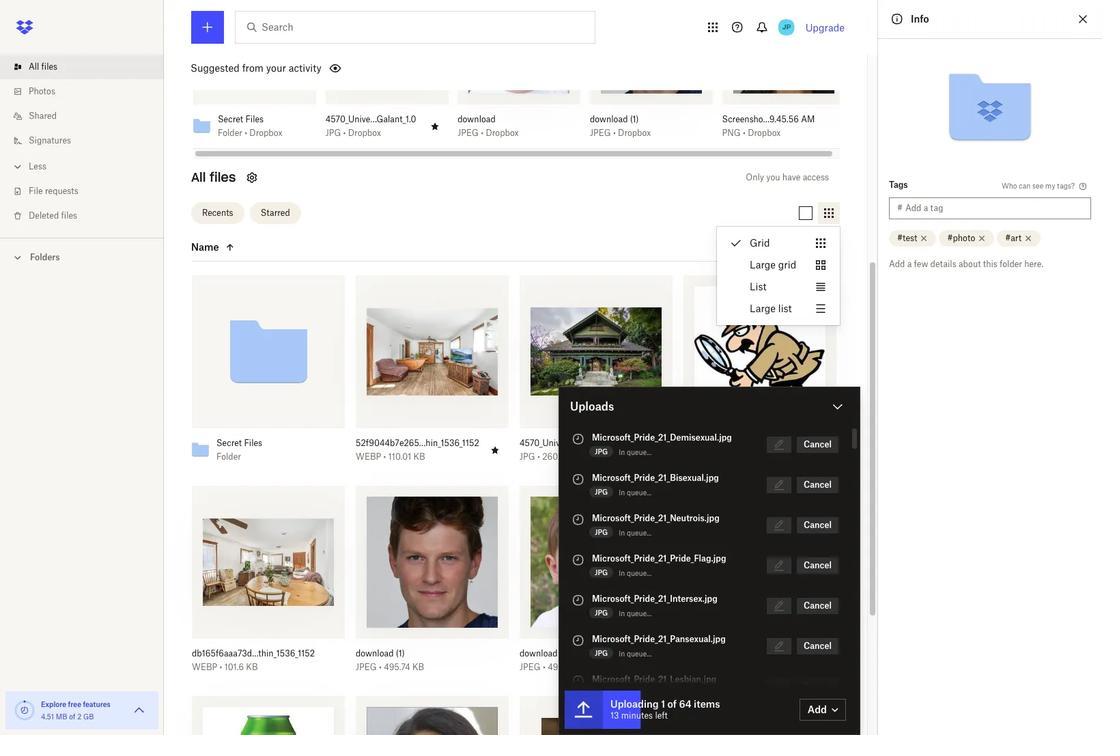 Task type: describe. For each thing, give the bounding box(es) containing it.
microsoft_pride_21_pride_flag.jpg
[[592, 554, 727, 564]]

here.
[[1025, 259, 1044, 269]]

download (1) jpeg • dropbox
[[590, 114, 651, 138]]

52f9044b7e265…hin_1536_1152 button
[[356, 438, 480, 449]]

download for download jpeg • 495.25 kb
[[520, 648, 558, 658]]

upload pending image for microsoft_pride_21_intersex.jpg
[[571, 592, 587, 609]]

in for microsoft_pride_21_demisexual.jpg
[[619, 448, 625, 456]]

• inside 52f9044b7e265…hin_1536_1152 webp • 110.01 kb
[[384, 451, 386, 462]]

folders
[[30, 252, 60, 262]]

my
[[1046, 182, 1056, 190]]

jpeg • dropbox button for download
[[458, 127, 551, 138]]

upgrade link
[[806, 22, 845, 33]]

all files inside list item
[[29, 62, 57, 72]]

free
[[68, 700, 81, 709]]

#test button
[[890, 230, 937, 247]]

signatures
[[29, 135, 71, 146]]

file, 1703238.jpg row
[[679, 275, 837, 472]]

queue... for microsoft_pride_21_pansexual.jpg
[[627, 650, 652, 658]]

52f9044b7e265…hin_1536_1152 webp • 110.01 kb
[[356, 438, 480, 462]]

close right sidebar image
[[1076, 11, 1092, 27]]

inflatable-
[[684, 648, 724, 658]]

file
[[29, 186, 43, 196]]

of inside the explore free features 4.51 mb of 2 gb
[[69, 713, 75, 721]]

4570_universit…erre_galant_1.0 button
[[520, 438, 643, 449]]

jpg for microsoft_pride_21_intersex.jpg
[[595, 609, 608, 617]]

1 horizontal spatial all files
[[191, 169, 236, 185]]

• inside screensho…9.45.56 am png • dropbox
[[743, 127, 746, 138]]

folder, secret files row
[[187, 275, 345, 472]]

in for microsoft_pride_21_pansexual.jpg
[[619, 650, 625, 658]]

list radio item
[[718, 276, 841, 298]]

download button for download jpeg • 495.25 kb
[[520, 648, 643, 659]]

1 horizontal spatial all
[[191, 169, 206, 185]]

starred button
[[250, 202, 301, 224]]

webp for webp • 110.01 kb
[[356, 451, 382, 462]]

less image
[[11, 160, 25, 174]]

deleted files link
[[11, 204, 164, 228]]

uploading file status
[[565, 691, 603, 731]]

folder • dropbox button
[[218, 127, 292, 138]]

from
[[242, 62, 264, 74]]

• inside 4570_universit…erre_galant_1.0 jpg • 260.44 kb
[[538, 451, 540, 462]]

cancel button for microsoft_pride_21_intersex.jpg
[[797, 598, 839, 614]]

list
[[750, 281, 767, 292]]

large list
[[750, 303, 792, 314]]

large grid
[[750, 259, 797, 271]]

jpg inside 4570_unive…galant_1.0 jpg • dropbox
[[326, 127, 341, 138]]

screensho…9.45.56 am png • dropbox
[[723, 114, 816, 138]]

shared
[[29, 111, 57, 121]]

jpeg inside download (1) jpeg • 495.74 kb
[[356, 662, 377, 672]]

jpg for microsoft_pride_21_bisexual.jpg
[[595, 488, 608, 496]]

png • dropbox button
[[723, 127, 816, 138]]

cancel inside microsoft_pride_21_lesbian.jpg cancel
[[804, 681, 832, 692]]

download for download (1) jpeg • dropbox
[[590, 114, 628, 124]]

deleted
[[29, 210, 59, 221]]

kb for jpg • 260.44 kb
[[573, 451, 585, 462]]

minutes
[[622, 711, 653, 721]]

left
[[656, 711, 668, 721]]

• inside 'secret files folder • dropbox'
[[245, 127, 247, 138]]

cancel for microsoft_pride_21_pride_flag.jpg
[[804, 560, 832, 571]]

recents button
[[191, 202, 244, 224]]

jpg for microsoft_pride_21_demisexual.jpg
[[595, 448, 608, 456]]

of inside uploading 1 of 64 items 13 minutes left
[[668, 698, 677, 710]]

cancel button for microsoft_pride_21_pride_flag.jpg
[[797, 558, 839, 574]]

in for microsoft_pride_21_bisexual.jpg
[[619, 489, 625, 497]]

jpeg inside "download jpeg • dropbox"
[[458, 127, 479, 138]]

7 cancel button from the top
[[797, 679, 839, 695]]

download (1) button for download (1) jpeg • dropbox
[[590, 114, 683, 125]]

screensho…9.45.56 am button
[[723, 114, 816, 125]]

#test
[[898, 233, 918, 243]]

1703238 button
[[684, 438, 807, 449]]

kb for webp • 101.6 kb
[[246, 662, 258, 672]]

access
[[803, 172, 830, 182]]

queue... for microsoft_pride_21_demisexual.jpg
[[627, 448, 652, 456]]

microsoft_pride_21_lesbian.jpg
[[592, 674, 717, 685]]

microsoft_pride_21_intersex.jpg
[[592, 594, 718, 604]]

cancel button for microsoft_pride_21_bisexual.jpg
[[797, 477, 839, 493]]

in for microsoft_pride_21_intersex.jpg
[[619, 610, 625, 618]]

260.44
[[543, 451, 570, 462]]

52f9044b7e265…hin_1536_1152
[[356, 438, 480, 448]]

am
[[802, 114, 816, 124]]

4570_unive…galant_1.0
[[326, 114, 417, 124]]

secret for secret files folder
[[217, 438, 242, 448]]

recents
[[202, 208, 233, 218]]

dropbox inside 4570_unive…galant_1.0 jpg • dropbox
[[348, 127, 381, 138]]

upload pending image for microsoft_pride_21_pride_flag.jpg
[[571, 552, 587, 569]]

jpeg inside the download (1) jpeg • dropbox
[[590, 127, 611, 138]]

download for download (1) jpeg • 495.74 kb
[[356, 648, 394, 658]]

kb for jpeg • 495.25 kb
[[578, 662, 590, 672]]

secret files button for secret files folder • dropbox
[[218, 114, 292, 125]]

queue... for microsoft_pride_21_intersex.jpg
[[627, 610, 652, 618]]

screensho…9.45.56
[[723, 114, 799, 124]]

cancel button for microsoft_pride_21_pansexual.jpg
[[797, 638, 839, 655]]

#art
[[1006, 233, 1022, 243]]

files for secret files folder • dropbox
[[246, 114, 264, 124]]

cancel for microsoft_pride_21_intersex.jpg
[[804, 601, 832, 611]]

1703238
[[684, 438, 718, 448]]

all inside all files link
[[29, 62, 39, 72]]

who can see my tags? image
[[1078, 181, 1089, 192]]

only
[[746, 172, 765, 182]]

pan…nline-
[[724, 648, 767, 658]]

microsoft_pride_21_bisexual.jpg
[[592, 473, 720, 483]]

microsoft_pride_21_lesbian.jpg cancel
[[592, 674, 832, 692]]

files for secret files folder
[[244, 438, 263, 448]]

who can see my tags?
[[1003, 182, 1076, 190]]

in queue... for microsoft_pride_21_pansexual.jpg
[[619, 650, 652, 658]]

add for add a few details about this folder here.
[[890, 259, 906, 269]]

file, screenshot 2023-10-19 at 9.45.56 am.png row
[[356, 696, 509, 735]]

in queue... for microsoft_pride_21_neutrois.jpg
[[619, 529, 652, 537]]

starred
[[261, 208, 290, 218]]

5 upload pending image from the top
[[571, 673, 587, 690]]

tags?
[[1058, 182, 1076, 190]]

#photo button
[[940, 230, 995, 247]]

jpg for microsoft_pride_21_pansexual.jpg
[[595, 649, 608, 657]]

dropbox inside "download jpeg • dropbox"
[[486, 127, 519, 138]]

file, screenshot 2023-11-13 at 10.51.08 am.png row
[[520, 696, 673, 735]]

microsoft_pride_21_pansexual.jpg
[[592, 634, 726, 644]]

your
[[266, 62, 286, 74]]

all files list item
[[0, 55, 164, 79]]

2
[[77, 713, 82, 721]]

1 vertical spatial files
[[210, 169, 236, 185]]

add for add
[[808, 704, 828, 715]]

#art button
[[998, 230, 1041, 247]]

few
[[915, 259, 929, 269]]

folder for secret files folder
[[217, 451, 241, 462]]

64
[[680, 698, 692, 710]]

• inside download (1) jpeg • 495.74 kb
[[379, 662, 382, 672]]

all files link
[[11, 55, 164, 79]]

you
[[767, 172, 781, 182]]

large for large list
[[750, 303, 776, 314]]

dropbox for download (1)
[[618, 127, 651, 138]]

photos
[[29, 86, 55, 96]]

grid
[[779, 259, 797, 271]]

large list radio item
[[718, 298, 841, 320]]

explore free features 4.51 mb of 2 gb
[[41, 700, 111, 721]]

uploads
[[571, 400, 615, 413]]

in queue... for microsoft_pride_21_intersex.jpg
[[619, 610, 652, 618]]

suggested from your activity
[[191, 62, 322, 74]]

#
[[898, 203, 903, 213]]

db165f6aaa73d…thin_1536_1152 button
[[192, 648, 315, 659]]

• inside db165f6aaa73d…thin_1536_1152 webp • 101.6 kb
[[220, 662, 222, 672]]

#photo
[[948, 233, 976, 243]]

in queue... for microsoft_pride_21_pride_flag.jpg
[[619, 569, 652, 577]]

queue... for microsoft_pride_21_neutrois.jpg
[[627, 529, 652, 537]]

4570_unive…galant_1.0 button
[[326, 114, 419, 125]]

only you have access
[[746, 172, 830, 182]]

file, db165f6aaa73d95c9004256537e7037b-uncropped_scaled_within_1536_1152.webp row
[[187, 486, 345, 682]]

secret for secret files folder • dropbox
[[218, 114, 243, 124]]

495.74
[[384, 662, 411, 672]]

file, download (1).jpeg row
[[351, 486, 509, 682]]

upload pending image for microsoft_pride_21_pansexual.jpg
[[571, 633, 587, 649]]

grid radio item
[[718, 232, 841, 254]]

requests
[[45, 186, 78, 196]]

4570_unive…galant_1.0 jpg • dropbox
[[326, 114, 417, 138]]

file, istockphoto-610015062-612x612.jpg row
[[192, 696, 345, 735]]

download jpeg • 495.25 kb
[[520, 648, 590, 672]]

secret files button for secret files folder
[[217, 438, 320, 449]]



Task type: vqa. For each thing, say whether or not it's contained in the screenshot.


Task type: locate. For each thing, give the bounding box(es) containing it.
upload pending image down '495.25'
[[571, 673, 587, 690]]

of left 2
[[69, 713, 75, 721]]

jpg down microsoft_pride_21_intersex.jpg
[[595, 609, 608, 617]]

1 in queue... from the top
[[619, 448, 652, 456]]

file requests link
[[11, 179, 164, 204]]

0 vertical spatial files
[[41, 62, 57, 72]]

2 jpeg • dropbox button from the left
[[590, 127, 683, 138]]

this
[[984, 259, 998, 269]]

secret inside 'secret files folder • dropbox'
[[218, 114, 243, 124]]

folder for secret files folder • dropbox
[[218, 127, 243, 138]]

2 queue... from the top
[[627, 489, 652, 497]]

uploads alert
[[559, 387, 861, 735]]

jpg right the 260.44
[[595, 448, 608, 456]]

dropbox
[[250, 127, 283, 138], [348, 127, 381, 138], [486, 127, 519, 138], [618, 127, 651, 138], [748, 127, 781, 138]]

files right deleted
[[61, 210, 77, 221]]

0 vertical spatial webp
[[356, 451, 382, 462]]

files up photos
[[41, 62, 57, 72]]

4 cancel from the top
[[804, 560, 832, 571]]

jpeg • dropbox button
[[458, 127, 551, 138], [590, 127, 683, 138]]

quota usage element
[[14, 700, 36, 722]]

5 in queue... from the top
[[619, 610, 652, 618]]

in queue... for microsoft_pride_21_demisexual.jpg
[[619, 448, 652, 456]]

can
[[1020, 182, 1031, 190]]

1
[[662, 698, 666, 710]]

1 vertical spatial of
[[69, 713, 75, 721]]

all
[[29, 62, 39, 72], [191, 169, 206, 185]]

download (1) button for download (1) jpeg • 495.74 kb
[[356, 648, 479, 659]]

kb for webp • 110.01 kb
[[414, 451, 426, 462]]

in queue... down microsoft_pride_21_pride_flag.jpg
[[619, 569, 652, 577]]

upload pending image for microsoft_pride_21_bisexual.jpg
[[571, 472, 587, 488]]

• inside 4570_unive…galant_1.0 jpg • dropbox
[[343, 127, 346, 138]]

queue... for microsoft_pride_21_bisexual.jpg
[[627, 489, 652, 497]]

3 in from the top
[[619, 529, 625, 537]]

explore
[[41, 700, 66, 709]]

jpg right download jpeg • 495.25 kb
[[595, 649, 608, 657]]

1 vertical spatial all
[[191, 169, 206, 185]]

0 horizontal spatial of
[[69, 713, 75, 721]]

0 horizontal spatial download (1) button
[[356, 648, 479, 659]]

about
[[959, 259, 982, 269]]

upload pending image
[[571, 431, 587, 448], [571, 472, 587, 488], [571, 592, 587, 609], [571, 633, 587, 649], [571, 673, 587, 690]]

1 horizontal spatial jpeg • dropbox button
[[590, 127, 683, 138]]

secret
[[218, 114, 243, 124], [217, 438, 242, 448]]

all up recents
[[191, 169, 206, 185]]

secret inside 'secret files folder'
[[217, 438, 242, 448]]

upload pending image for microsoft_pride_21_neutrois.jpg
[[571, 512, 587, 528]]

0 vertical spatial all files
[[29, 62, 57, 72]]

gb
[[83, 713, 94, 721]]

0 vertical spatial secret
[[218, 114, 243, 124]]

1 upload pending image from the top
[[571, 512, 587, 528]]

items
[[694, 698, 721, 710]]

1 vertical spatial large
[[750, 303, 776, 314]]

4 in from the top
[[619, 569, 625, 577]]

kb right 495.74
[[413, 662, 425, 672]]

• inside "download jpeg • dropbox"
[[481, 127, 484, 138]]

5 in from the top
[[619, 610, 625, 618]]

folder
[[218, 127, 243, 138], [217, 451, 241, 462]]

3 cancel button from the top
[[797, 517, 839, 534]]

files inside 'secret files folder • dropbox'
[[246, 114, 264, 124]]

large grid radio item
[[718, 254, 841, 276]]

4.51
[[41, 713, 54, 721]]

4 cancel button from the top
[[797, 558, 839, 574]]

cancel for microsoft_pride_21_bisexual.jpg
[[804, 480, 832, 490]]

0 vertical spatial all
[[29, 62, 39, 72]]

4 upload pending image from the top
[[571, 633, 587, 649]]

folder inside 'secret files folder • dropbox'
[[218, 127, 243, 138]]

shared link
[[11, 104, 164, 128]]

in for microsoft_pride_21_pride_flag.jpg
[[619, 569, 625, 577]]

in queue... down microsoft_pride_21_intersex.jpg
[[619, 610, 652, 618]]

queue... down microsoft_pride_21_pride_flag.jpg
[[627, 569, 652, 577]]

files for all files link
[[41, 62, 57, 72]]

1 in from the top
[[619, 448, 625, 456]]

upload pending image for microsoft_pride_21_demisexual.jpg
[[571, 431, 587, 448]]

0 vertical spatial (1)
[[631, 114, 639, 124]]

signatures link
[[11, 128, 164, 153]]

5 queue... from the top
[[627, 610, 652, 618]]

4 queue... from the top
[[627, 569, 652, 577]]

file, 4570_university_ave____pierre_galant_1.0.jpg row
[[515, 275, 673, 472]]

kb right '495.25'
[[578, 662, 590, 672]]

2 cancel button from the top
[[797, 477, 839, 493]]

110.01
[[389, 451, 412, 462]]

files for deleted files link
[[61, 210, 77, 221]]

in down microsoft_pride_21_pansexual.jpg
[[619, 650, 625, 658]]

add inside popup button
[[808, 704, 828, 715]]

kb inside db165f6aaa73d…thin_1536_1152 webp • 101.6 kb
[[246, 662, 258, 672]]

name
[[191, 241, 219, 253]]

5 dropbox from the left
[[748, 127, 781, 138]]

in queue... down microsoft_pride_21_bisexual.jpg
[[619, 489, 652, 497]]

list
[[0, 46, 164, 238]]

queue... down microsoft_pride_21_neutrois.jpg at right
[[627, 529, 652, 537]]

3 upload pending image from the top
[[571, 592, 587, 609]]

download button inside row
[[520, 648, 643, 659]]

features
[[83, 700, 111, 709]]

jpg for microsoft_pride_21_pride_flag.jpg
[[595, 569, 608, 577]]

folder
[[1001, 259, 1023, 269]]

(1)
[[631, 114, 639, 124], [396, 648, 405, 658]]

1 horizontal spatial (1)
[[631, 114, 639, 124]]

1 vertical spatial folder
[[217, 451, 241, 462]]

2 upload pending image from the top
[[571, 552, 587, 569]]

all files
[[29, 62, 57, 72], [191, 169, 236, 185]]

in queue... down microsoft_pride_21_neutrois.jpg at right
[[619, 529, 652, 537]]

jpg left the 260.44
[[520, 451, 536, 462]]

6 queue... from the top
[[627, 650, 652, 658]]

all up photos
[[29, 62, 39, 72]]

1 vertical spatial (1)
[[396, 648, 405, 658]]

(1) for 495.74
[[396, 648, 405, 658]]

in down microsoft_pride_21_bisexual.jpg
[[619, 489, 625, 497]]

in queue... down microsoft_pride_21_demisexual.jpg on the right of the page
[[619, 448, 652, 456]]

file, inflatable-pants-today-inline-200227-5.webp row
[[679, 486, 837, 682]]

2 in from the top
[[619, 489, 625, 497]]

0 horizontal spatial all files
[[29, 62, 57, 72]]

3 queue... from the top
[[627, 529, 652, 537]]

0 horizontal spatial (1)
[[396, 648, 405, 658]]

uploading
[[611, 698, 659, 710]]

2 large from the top
[[750, 303, 776, 314]]

2 cancel from the top
[[804, 480, 832, 490]]

1 vertical spatial download button
[[520, 648, 643, 659]]

files up recents
[[210, 169, 236, 185]]

1 horizontal spatial add
[[890, 259, 906, 269]]

(1) inside download (1) jpeg • 495.74 kb
[[396, 648, 405, 658]]

cancel for microsoft_pride_21_demisexual.jpg
[[804, 439, 832, 450]]

upload pending image
[[571, 512, 587, 528], [571, 552, 587, 569]]

cancel button for microsoft_pride_21_demisexual.jpg
[[797, 437, 839, 453]]

files inside list item
[[41, 62, 57, 72]]

name button
[[191, 239, 306, 256]]

large down list
[[750, 303, 776, 314]]

6 in from the top
[[619, 650, 625, 658]]

jpg for microsoft_pride_21_neutrois.jpg
[[595, 528, 608, 536]]

download jpeg • dropbox
[[458, 114, 519, 138]]

download inside download jpeg • 495.25 kb
[[520, 648, 558, 658]]

download
[[458, 114, 496, 124], [590, 114, 628, 124], [356, 648, 394, 658], [520, 648, 558, 658]]

all files up recents
[[191, 169, 236, 185]]

1 vertical spatial download (1) button
[[356, 648, 479, 659]]

(1) inside the download (1) jpeg • dropbox
[[631, 114, 639, 124]]

microsoft_pride_21_demisexual.jpg
[[592, 433, 733, 443]]

1 horizontal spatial webp
[[356, 451, 382, 462]]

large down grid at the right of the page
[[750, 259, 776, 271]]

dropbox inside the download (1) jpeg • dropbox
[[618, 127, 651, 138]]

photos link
[[11, 79, 164, 104]]

jpg • dropbox button
[[326, 127, 419, 138]]

kb inside download jpeg • 495.25 kb
[[578, 662, 590, 672]]

1 large from the top
[[750, 259, 776, 271]]

activity
[[289, 62, 322, 74]]

webp left 101.6
[[192, 662, 218, 672]]

upload pending image down 4570_universit…erre_galant_1.0 jpg • 260.44 kb
[[571, 472, 587, 488]]

2 vertical spatial files
[[61, 210, 77, 221]]

0 vertical spatial secret files button
[[218, 114, 292, 125]]

jpeg inside download jpeg • 495.25 kb
[[520, 662, 541, 672]]

folder inside 'secret files folder'
[[217, 451, 241, 462]]

5
[[800, 648, 806, 658]]

large inside 'radio item'
[[750, 259, 776, 271]]

queue... down microsoft_pride_21_intersex.jpg
[[627, 610, 652, 618]]

dropbox inside screensho…9.45.56 am png • dropbox
[[748, 127, 781, 138]]

cancel for microsoft_pride_21_neutrois.jpg
[[804, 520, 832, 530]]

1 dropbox from the left
[[250, 127, 283, 138]]

0 vertical spatial upload pending image
[[571, 512, 587, 528]]

webp inside 52f9044b7e265…hin_1536_1152 webp • 110.01 kb
[[356, 451, 382, 462]]

in down microsoft_pride_21_intersex.jpg
[[619, 610, 625, 618]]

cancel for microsoft_pride_21_pansexual.jpg
[[804, 641, 832, 651]]

secret files button inside folder, secret files row
[[217, 438, 320, 449]]

cancel button for microsoft_pride_21_neutrois.jpg
[[797, 517, 839, 534]]

jpeg
[[458, 127, 479, 138], [590, 127, 611, 138], [356, 662, 377, 672], [520, 662, 541, 672]]

dropbox inside 'secret files folder • dropbox'
[[250, 127, 283, 138]]

495.25
[[548, 662, 576, 672]]

webp left 110.01
[[356, 451, 382, 462]]

1 horizontal spatial of
[[668, 698, 677, 710]]

6 cancel button from the top
[[797, 638, 839, 655]]

0 horizontal spatial add
[[808, 704, 828, 715]]

1 horizontal spatial files
[[61, 210, 77, 221]]

0 vertical spatial large
[[750, 259, 776, 271]]

0 horizontal spatial files
[[41, 62, 57, 72]]

7 cancel from the top
[[804, 681, 832, 692]]

• inside the download (1) jpeg • dropbox
[[614, 127, 616, 138]]

queue... down microsoft_pride_21_demisexual.jpg on the right of the page
[[627, 448, 652, 456]]

(1) for dropbox
[[631, 114, 639, 124]]

webp for webp • 101.6 kb
[[192, 662, 218, 672]]

upload pending image up '495.25'
[[571, 633, 587, 649]]

png
[[723, 127, 741, 138]]

info
[[912, 13, 930, 25]]

have
[[783, 172, 801, 182]]

db165f6aaa73d…thin_1536_1152 webp • 101.6 kb
[[192, 648, 315, 672]]

in down microsoft_pride_21_pride_flag.jpg
[[619, 569, 625, 577]]

in for microsoft_pride_21_neutrois.jpg
[[619, 529, 625, 537]]

add
[[890, 259, 906, 269], [808, 704, 828, 715]]

queue... down microsoft_pride_21_bisexual.jpg
[[627, 489, 652, 497]]

2 upload pending image from the top
[[571, 472, 587, 488]]

0 horizontal spatial all
[[29, 62, 39, 72]]

4570_universit…erre_galant_1.0
[[520, 438, 642, 448]]

4 dropbox from the left
[[618, 127, 651, 138]]

4570_universit…erre_galant_1.0 jpg • 260.44 kb
[[520, 438, 642, 462]]

dropbox for secret files
[[250, 127, 283, 138]]

jpg down 4570_universit…erre_galant_1.0 jpg • 260.44 kb
[[595, 488, 608, 496]]

in down 4570_universit…erre_galant_1.0
[[619, 448, 625, 456]]

of
[[668, 698, 677, 710], [69, 713, 75, 721]]

0 vertical spatial files
[[246, 114, 264, 124]]

files inside 'secret files folder'
[[244, 438, 263, 448]]

1 cancel from the top
[[804, 439, 832, 450]]

download inside the download (1) jpeg • dropbox
[[590, 114, 628, 124]]

dropbox image
[[11, 14, 38, 41]]

jpg down the 4570_unive…galant_1.0 on the top left
[[326, 127, 341, 138]]

3 cancel from the top
[[804, 520, 832, 530]]

add button
[[800, 699, 847, 721]]

jpeg • dropbox button for download (1)
[[590, 127, 683, 138]]

1 queue... from the top
[[627, 448, 652, 456]]

file, download.jpeg row
[[515, 486, 673, 682]]

upload pending image up download jpeg • 495.25 kb
[[571, 592, 587, 609]]

kb inside 4570_universit…erre_galant_1.0 jpg • 260.44 kb
[[573, 451, 585, 462]]

4 in queue... from the top
[[619, 569, 652, 577]]

list containing all files
[[0, 46, 164, 238]]

1 cancel button from the top
[[797, 437, 839, 453]]

download inside download (1) jpeg • 495.74 kb
[[356, 648, 394, 658]]

1 vertical spatial add
[[808, 704, 828, 715]]

download button for download jpeg • dropbox
[[458, 114, 551, 125]]

1 upload pending image from the top
[[571, 431, 587, 448]]

kb inside download (1) jpeg • 495.74 kb
[[413, 662, 425, 672]]

download button
[[458, 114, 551, 125], [520, 648, 643, 659]]

in
[[619, 448, 625, 456], [619, 489, 625, 497], [619, 529, 625, 537], [619, 569, 625, 577], [619, 610, 625, 618], [619, 650, 625, 658]]

2 in queue... from the top
[[619, 489, 652, 497]]

1 vertical spatial upload pending image
[[571, 552, 587, 569]]

kb down 52f9044b7e265…hin_1536_1152 'button'
[[414, 451, 426, 462]]

1 vertical spatial all files
[[191, 169, 236, 185]]

kb inside 52f9044b7e265…hin_1536_1152 webp • 110.01 kb
[[414, 451, 426, 462]]

deleted files
[[29, 210, 77, 221]]

kb down 4570_universit…erre_galant_1.0 button
[[573, 451, 585, 462]]

tags
[[890, 180, 909, 190]]

1 vertical spatial secret files button
[[217, 438, 320, 449]]

200227-
[[767, 648, 800, 658]]

in down microsoft_pride_21_neutrois.jpg at right
[[619, 529, 625, 537]]

uploading file image
[[565, 691, 603, 729]]

0 horizontal spatial webp
[[192, 662, 218, 672]]

less
[[29, 161, 46, 172]]

0 vertical spatial add
[[890, 259, 906, 269]]

1 vertical spatial secret
[[217, 438, 242, 448]]

queue... for microsoft_pride_21_pride_flag.jpg
[[627, 569, 652, 577]]

2 horizontal spatial files
[[210, 169, 236, 185]]

6 cancel from the top
[[804, 641, 832, 651]]

in queue... for microsoft_pride_21_bisexual.jpg
[[619, 489, 652, 497]]

db165f6aaa73d…thin_1536_1152
[[192, 648, 315, 658]]

• inside download jpeg • 495.25 kb
[[543, 662, 546, 672]]

file, 52f9044b7e2655d26eb85c0b2abdc392-uncropped_scaled_within_1536_1152.webp row
[[351, 275, 509, 472]]

cancel button
[[797, 437, 839, 453], [797, 477, 839, 493], [797, 517, 839, 534], [797, 558, 839, 574], [797, 598, 839, 614], [797, 638, 839, 655], [797, 679, 839, 695]]

large inside radio item
[[750, 303, 776, 314]]

uploading 1 of 64 items 13 minutes left
[[611, 698, 721, 721]]

0 vertical spatial download button
[[458, 114, 551, 125]]

who
[[1003, 182, 1018, 190]]

in queue... down microsoft_pride_21_pansexual.jpg
[[619, 650, 652, 658]]

secret files folder • dropbox
[[218, 114, 283, 138]]

download (1) button inside row
[[356, 648, 479, 659]]

0 horizontal spatial jpeg • dropbox button
[[458, 127, 551, 138]]

file, the_sphere_at_the_venetian_resort_(53098837453).jpg row
[[684, 696, 837, 735]]

jpg down microsoft_pride_21_neutrois.jpg at right
[[595, 528, 608, 536]]

0 vertical spatial of
[[668, 698, 677, 710]]

webp inside db165f6aaa73d…thin_1536_1152 webp • 101.6 kb
[[192, 662, 218, 672]]

jpg inside 4570_universit…erre_galant_1.0 jpg • 260.44 kb
[[520, 451, 536, 462]]

5 cancel from the top
[[804, 601, 832, 611]]

queue...
[[627, 448, 652, 456], [627, 489, 652, 497], [627, 529, 652, 537], [627, 569, 652, 577], [627, 610, 652, 618], [627, 650, 652, 658]]

download (1) jpeg • 495.74 kb
[[356, 648, 425, 672]]

grid
[[750, 237, 771, 249]]

0 vertical spatial download (1) button
[[590, 114, 683, 125]]

5 cancel button from the top
[[797, 598, 839, 614]]

3 in queue... from the top
[[619, 529, 652, 537]]

dropbox for screensho…9.45.56 am
[[748, 127, 781, 138]]

1 vertical spatial webp
[[192, 662, 218, 672]]

all files up photos
[[29, 62, 57, 72]]

3 dropbox from the left
[[486, 127, 519, 138]]

list
[[779, 303, 792, 314]]

kb down db165f6aaa73d…thin_1536_1152 button
[[246, 662, 258, 672]]

inflatable-pan…nline-200227-5 button
[[684, 648, 807, 659]]

1 vertical spatial files
[[244, 438, 263, 448]]

large for large grid
[[750, 259, 776, 271]]

files
[[246, 114, 264, 124], [244, 438, 263, 448]]

webp
[[356, 451, 382, 462], [192, 662, 218, 672]]

2 dropbox from the left
[[348, 127, 381, 138]]

0 vertical spatial folder
[[218, 127, 243, 138]]

1 jpeg • dropbox button from the left
[[458, 127, 551, 138]]

jpg down microsoft_pride_21_pride_flag.jpg
[[595, 569, 608, 577]]

download for download jpeg • dropbox
[[458, 114, 496, 124]]

upload pending image down uploads
[[571, 431, 587, 448]]

6 in queue... from the top
[[619, 650, 652, 658]]

upgrade
[[806, 22, 845, 33]]

of right "1"
[[668, 698, 677, 710]]

queue... down microsoft_pride_21_pansexual.jpg
[[627, 650, 652, 658]]

microsoft_pride_21_neutrois.jpg
[[592, 513, 720, 523]]

1 horizontal spatial download (1) button
[[590, 114, 683, 125]]

secret files folder
[[217, 438, 263, 462]]

download inside "download jpeg • dropbox"
[[458, 114, 496, 124]]



